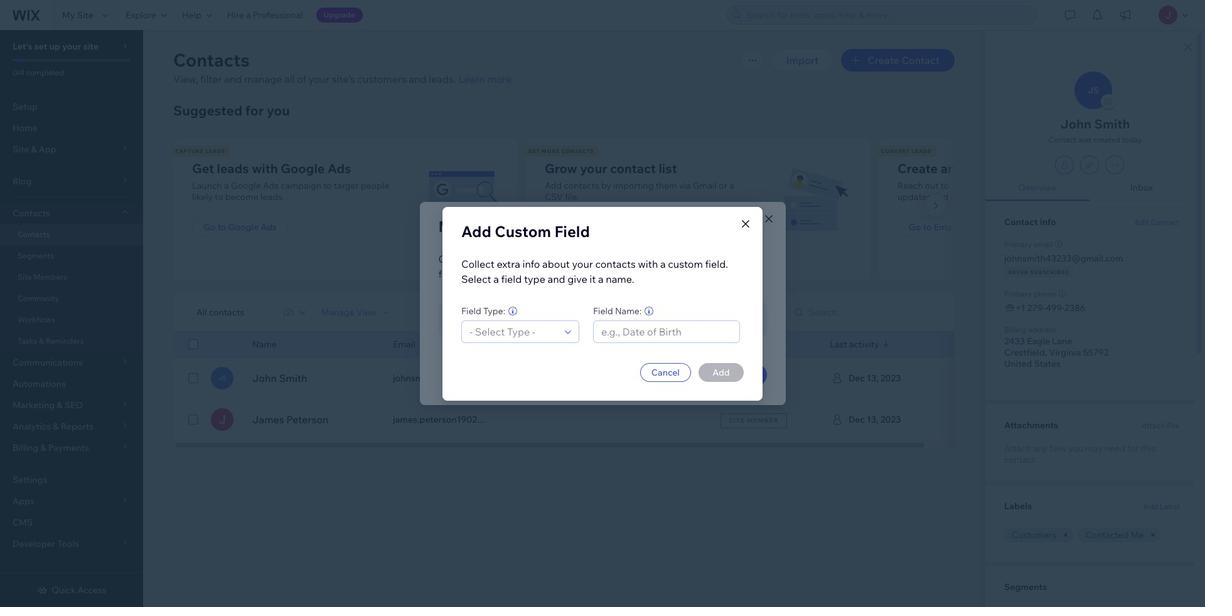 Task type: locate. For each thing, give the bounding box(es) containing it.
settings
[[13, 475, 47, 486]]

1 horizontal spatial smith
[[1094, 116, 1130, 132]]

site members link
[[0, 267, 143, 288]]

smith inside john smith contact was created today
[[1094, 116, 1130, 132]]

a inside hire a professional link
[[246, 9, 251, 21]]

site right my
[[77, 9, 93, 21]]

learn left more
[[458, 73, 485, 85]]

ads up target
[[328, 161, 351, 176]]

1 vertical spatial campaign
[[281, 180, 321, 191]]

2 vertical spatial ads
[[261, 222, 277, 233]]

info left that's
[[676, 253, 694, 266]]

1 horizontal spatial info
[[676, 253, 694, 266]]

johnsmith43233@gmail.com up subscribed
[[1004, 253, 1123, 264]]

contact inside edit contact button
[[1151, 218, 1179, 227]]

create for contact
[[868, 54, 899, 67]]

go inside button
[[203, 222, 216, 233]]

suggested
[[173, 102, 242, 119]]

learn more
[[523, 268, 576, 281]]

0 vertical spatial john
[[1060, 116, 1092, 132]]

leads for get
[[205, 148, 225, 154]]

js inside js 'button'
[[1088, 85, 1099, 96]]

your inside collect extra info about your contacts with a custom field. select a field type and give it a name.
[[572, 258, 593, 270]]

field down the file. at left top
[[555, 222, 590, 241]]

create up the reach
[[898, 161, 938, 176]]

my site
[[62, 9, 93, 21]]

0 horizontal spatial email
[[958, 161, 991, 176]]

manage up the business.
[[492, 253, 530, 266]]

site members
[[18, 272, 67, 282]]

leads up get
[[205, 148, 225, 154]]

me
[[1131, 530, 1144, 541]]

1 horizontal spatial campaign
[[993, 161, 1053, 176]]

filter button
[[700, 303, 755, 322]]

0 vertical spatial leads.
[[429, 73, 456, 85]]

to left target
[[323, 180, 332, 191]]

1 horizontal spatial with
[[638, 258, 658, 270]]

0 horizontal spatial johnsmith43233@gmail.com
[[393, 373, 512, 384]]

2 primary from the top
[[1004, 289, 1032, 299]]

0 vertical spatial campaign
[[993, 161, 1053, 176]]

2 dec 13, 2023 from the top
[[849, 414, 901, 426]]

to inside create and manage custom fields to get additional info that's relevant for your business.
[[597, 253, 607, 266]]

manage inside create and manage custom fields to get additional info that's relevant for your business.
[[492, 253, 530, 266]]

your left the business.
[[454, 268, 475, 281]]

upgrade
[[324, 10, 355, 19]]

2 vertical spatial for
[[1127, 443, 1139, 454]]

overview
[[1018, 182, 1057, 193]]

0 vertical spatial attach
[[1142, 421, 1165, 431]]

leads right convert
[[912, 148, 932, 154]]

create down search for tools, apps, help & more... field
[[868, 54, 899, 67]]

1 dec from the top
[[849, 373, 865, 384]]

1 horizontal spatial john
[[1060, 116, 1092, 132]]

1 horizontal spatial attach
[[1142, 421, 1165, 431]]

2 2023 from the top
[[881, 414, 901, 426]]

2 vertical spatial google
[[228, 222, 259, 233]]

contacts down contacts "dropdown button"
[[18, 230, 50, 239]]

johnsmith43233@gmail.com up james.peterson1902@gmail.com
[[393, 373, 512, 384]]

1 vertical spatial dec
[[849, 414, 865, 426]]

0 vertical spatial fields
[[593, 217, 633, 236]]

1 vertical spatial attach
[[1004, 443, 1031, 454]]

a right it
[[598, 273, 604, 285]]

give
[[568, 273, 587, 285]]

primary email
[[1004, 240, 1053, 249]]

1 vertical spatial leads.
[[261, 191, 285, 203]]

add inside grow your contact list add contacts by importing them via gmail or a csv file.
[[545, 180, 562, 191]]

1 leads from the left
[[205, 148, 225, 154]]

email inside 'create an email campaign reach out to your subscribers with newsletters, updates and more.'
[[958, 161, 991, 176]]

0 horizontal spatial for
[[245, 102, 264, 119]]

create inside 'create an email campaign reach out to your subscribers with newsletters, updates and more.'
[[898, 161, 938, 176]]

for inside create and manage custom fields to get additional info that's relevant for your business.
[[438, 268, 452, 281]]

attach
[[1142, 421, 1165, 431], [1004, 443, 1031, 454]]

contacts inside grow your contact list add contacts by importing them via gmail or a csv file.
[[564, 180, 599, 191]]

smith up james peterson
[[279, 372, 307, 385]]

info up primary email
[[1040, 217, 1056, 228]]

james peterson
[[252, 414, 329, 426]]

0 horizontal spatial with
[[252, 161, 278, 176]]

done button
[[711, 364, 767, 387]]

dec 13, 2023 for smith
[[849, 373, 901, 384]]

1 go from the left
[[203, 222, 216, 233]]

custom left field.
[[668, 258, 703, 270]]

2 go from the left
[[909, 222, 921, 233]]

0 vertical spatial learn
[[458, 73, 485, 85]]

email down the contact info
[[1034, 240, 1053, 249]]

let's set up your site
[[13, 41, 99, 52]]

more
[[542, 148, 560, 154]]

my
[[62, 9, 75, 21]]

1 vertical spatial for
[[438, 268, 452, 281]]

your down an in the right top of the page
[[951, 180, 969, 191]]

2 dec from the top
[[849, 414, 865, 426]]

member up done
[[721, 339, 755, 350]]

manage your custom fields
[[438, 217, 633, 236]]

2 horizontal spatial for
[[1127, 443, 1139, 454]]

0 horizontal spatial email
[[393, 339, 415, 350]]

member down done
[[747, 416, 779, 425]]

leads. right become in the left top of the page
[[261, 191, 285, 203]]

learn right field
[[523, 268, 549, 281]]

community link
[[0, 288, 143, 309]]

upgrade button
[[316, 8, 363, 23]]

create inside button
[[868, 54, 899, 67]]

with right leads
[[252, 161, 278, 176]]

go to google ads
[[203, 222, 277, 233]]

go down "updates"
[[909, 222, 921, 233]]

site
[[77, 9, 93, 21], [18, 272, 32, 282], [729, 416, 745, 425]]

ads right become in the left top of the page
[[263, 180, 279, 191]]

1 vertical spatial john
[[252, 372, 277, 385]]

1 vertical spatial fields
[[569, 253, 595, 266]]

primary down the contact info
[[1004, 240, 1032, 249]]

1 vertical spatial you
[[1068, 443, 1083, 454]]

list
[[171, 139, 1205, 281]]

1 vertical spatial dec 13, 2023
[[849, 414, 901, 426]]

primary up '+1'
[[1004, 289, 1032, 299]]

js button
[[1075, 72, 1112, 109]]

add for add label
[[1143, 502, 1158, 512]]

for right suggested
[[245, 102, 264, 119]]

0/4
[[13, 68, 24, 77]]

go
[[203, 222, 216, 233], [909, 222, 921, 233]]

contact right edit
[[1151, 218, 1179, 227]]

contact up primary email
[[1004, 217, 1038, 228]]

contacts up get
[[586, 222, 624, 233]]

list
[[659, 161, 677, 176]]

import contacts
[[556, 222, 624, 233]]

2 vertical spatial with
[[638, 258, 658, 270]]

site up community
[[18, 272, 32, 282]]

custom
[[536, 217, 590, 236], [532, 253, 567, 266], [668, 258, 703, 270]]

Unsaved view field
[[193, 304, 279, 321]]

2433
[[1004, 336, 1025, 347]]

members
[[33, 272, 67, 282]]

0 vertical spatial 13,
[[867, 373, 879, 384]]

0 horizontal spatial segments
[[18, 251, 54, 260]]

None checkbox
[[188, 337, 198, 352], [188, 371, 198, 386], [188, 412, 198, 427], [188, 337, 198, 352], [188, 371, 198, 386], [188, 412, 198, 427]]

1 horizontal spatial segments
[[1004, 582, 1047, 593]]

1 2023 from the top
[[881, 373, 901, 384]]

john down name
[[252, 372, 277, 385]]

2 vertical spatial site
[[729, 416, 745, 425]]

2 leads from the left
[[912, 148, 932, 154]]

add left new
[[578, 313, 597, 326]]

0 vertical spatial contacts
[[564, 180, 599, 191]]

site inside the sidebar element
[[18, 272, 32, 282]]

1 horizontal spatial you
[[1068, 443, 1083, 454]]

google inside "go to google ads" button
[[228, 222, 259, 233]]

campaign left target
[[281, 180, 321, 191]]

info inside create and manage custom fields to get additional info that's relevant for your business.
[[676, 253, 694, 266]]

add inside 'add new field' button
[[578, 313, 597, 326]]

create inside create and manage custom fields to get additional info that's relevant for your business.
[[438, 253, 470, 266]]

import inside button
[[556, 222, 584, 233]]

filter
[[722, 307, 744, 318]]

you
[[267, 102, 290, 119], [1068, 443, 1083, 454]]

js up james peterson icon
[[218, 374, 226, 382]]

0 horizontal spatial learn
[[458, 73, 485, 85]]

new
[[600, 313, 621, 326]]

contact down search for tools, apps, help & more... field
[[902, 54, 940, 67]]

smith up created
[[1094, 116, 1130, 132]]

attach inside attach any files you may need for this contact.
[[1004, 443, 1031, 454]]

create
[[868, 54, 899, 67], [898, 161, 938, 176], [438, 253, 470, 266]]

1 vertical spatial ads
[[263, 180, 279, 191]]

55792
[[1083, 347, 1109, 358]]

0 vertical spatial email
[[934, 222, 956, 233]]

add down the "grow"
[[545, 180, 562, 191]]

target
[[334, 180, 359, 191]]

custom down csv
[[536, 217, 590, 236]]

create and manage custom fields to get additional info that's relevant for your business.
[[438, 253, 762, 281]]

john for john smith contact was created today
[[1060, 116, 1092, 132]]

1 vertical spatial site
[[18, 272, 32, 282]]

0 horizontal spatial leads
[[205, 148, 225, 154]]

john up "was"
[[1060, 116, 1092, 132]]

fields up get
[[593, 217, 633, 236]]

manage left all
[[244, 73, 282, 85]]

with inside collect extra info about your contacts with a custom field. select a field type and give it a name.
[[638, 258, 658, 270]]

2386
[[1065, 303, 1085, 314]]

0 vertical spatial import
[[786, 54, 819, 67]]

contacts up contacts "link"
[[13, 208, 50, 219]]

1 vertical spatial contacts
[[595, 258, 636, 270]]

custom inside create and manage custom fields to get additional info that's relevant for your business.
[[532, 253, 567, 266]]

and down about at the left top
[[548, 273, 565, 285]]

segments up site members on the top left of page
[[18, 251, 54, 260]]

add for add new field
[[578, 313, 597, 326]]

0 horizontal spatial info
[[523, 258, 540, 270]]

0 vertical spatial member
[[721, 339, 755, 350]]

your up by
[[580, 161, 607, 176]]

out
[[925, 180, 939, 191]]

custom inside collect extra info about your contacts with a custom field. select a field type and give it a name.
[[668, 258, 703, 270]]

you down all
[[267, 102, 290, 119]]

2 horizontal spatial site
[[729, 416, 745, 425]]

1 vertical spatial email
[[393, 339, 415, 350]]

with right get
[[638, 258, 658, 270]]

1 vertical spatial smith
[[279, 372, 307, 385]]

1 horizontal spatial for
[[438, 268, 452, 281]]

edit contact
[[1135, 218, 1179, 227]]

convert
[[881, 148, 910, 154]]

your up give
[[572, 258, 593, 270]]

john inside john smith contact was created today
[[1060, 116, 1092, 132]]

and up the select
[[472, 253, 490, 266]]

contact left "was"
[[1048, 135, 1077, 144]]

add inside add label button
[[1143, 502, 1158, 512]]

your right "up" on the top left of the page
[[62, 41, 81, 52]]

0 horizontal spatial site
[[18, 272, 32, 282]]

john
[[1060, 116, 1092, 132], [252, 372, 277, 385]]

1 vertical spatial create
[[898, 161, 938, 176]]

johnsmith43233@gmail.com for johnsmith43233@gmail.com
[[393, 373, 512, 384]]

0 horizontal spatial campaign
[[281, 180, 321, 191]]

to down "updates"
[[923, 222, 932, 233]]

1 horizontal spatial email
[[934, 222, 956, 233]]

file
[[1167, 421, 1179, 431]]

)
[[291, 307, 294, 318]]

to right out
[[941, 180, 949, 191]]

0 horizontal spatial smith
[[279, 372, 307, 385]]

hire a professional link
[[220, 0, 310, 30]]

0 vertical spatial primary
[[1004, 240, 1032, 249]]

google
[[281, 161, 325, 176], [231, 180, 261, 191], [228, 222, 259, 233]]

segments down 'customers'
[[1004, 582, 1047, 593]]

0 vertical spatial for
[[245, 102, 264, 119]]

tasks & reminders link
[[0, 331, 143, 352]]

to down become in the left top of the page
[[218, 222, 226, 233]]

email right an in the right top of the page
[[958, 161, 991, 176]]

automations link
[[0, 373, 143, 395]]

contacts inside button
[[586, 222, 624, 233]]

additional
[[627, 253, 674, 266]]

a right the or
[[729, 180, 734, 191]]

and left more.
[[933, 191, 949, 203]]

get leads with google ads launch a google ads campaign to target people likely to become leads.
[[192, 161, 389, 203]]

johnsmith43233@gmail.com never subscribed
[[1004, 253, 1123, 276]]

fields up give
[[569, 253, 595, 266]]

leads for create
[[912, 148, 932, 154]]

and inside collect extra info about your contacts with a custom field. select a field type and give it a name.
[[548, 273, 565, 285]]

Search... field
[[805, 304, 935, 321]]

1 horizontal spatial js
[[1088, 85, 1099, 96]]

site down done
[[729, 416, 745, 425]]

phone
[[502, 339, 529, 350]]

dec 13, 2023 for peterson
[[849, 414, 901, 426]]

0 vertical spatial 2023
[[881, 373, 901, 384]]

1 vertical spatial segments
[[1004, 582, 1047, 593]]

let's
[[13, 41, 32, 52]]

0 vertical spatial manage
[[244, 73, 282, 85]]

0 vertical spatial create
[[868, 54, 899, 67]]

a down leads
[[224, 180, 229, 191]]

0 horizontal spatial import
[[556, 222, 584, 233]]

an
[[941, 161, 955, 176]]

cancel button
[[640, 363, 691, 382]]

2 13, from the top
[[867, 414, 879, 426]]

add left label
[[1143, 502, 1158, 512]]

member
[[721, 339, 755, 350], [747, 416, 779, 425]]

js up john smith contact was created today
[[1088, 85, 1099, 96]]

john smith contact was created today
[[1048, 116, 1142, 144]]

1 vertical spatial member
[[747, 416, 779, 425]]

smith for john smith contact was created today
[[1094, 116, 1130, 132]]

james peterson image
[[211, 409, 233, 431]]

with right subscribers
[[1021, 180, 1039, 191]]

never
[[1008, 269, 1029, 276]]

add new field button
[[559, 312, 646, 327]]

a left field
[[493, 273, 499, 285]]

go down likely
[[203, 222, 216, 233]]

1 13, from the top
[[867, 373, 879, 384]]

0 vertical spatial dec
[[849, 373, 865, 384]]

13, for peterson
[[867, 414, 879, 426]]

field
[[555, 222, 590, 241], [461, 305, 481, 317], [593, 305, 613, 317], [623, 313, 646, 326]]

go inside button
[[909, 222, 921, 233]]

a inside grow your contact list add contacts by importing them via gmail or a csv file.
[[729, 180, 734, 191]]

for left this
[[1127, 443, 1139, 454]]

1 vertical spatial primary
[[1004, 289, 1032, 299]]

type
[[524, 273, 545, 285]]

0 vertical spatial segments
[[18, 251, 54, 260]]

site for site members
[[18, 272, 32, 282]]

1 horizontal spatial manage
[[492, 253, 530, 266]]

0 horizontal spatial leads.
[[261, 191, 285, 203]]

1 horizontal spatial go
[[909, 222, 921, 233]]

1 vertical spatial 13,
[[867, 414, 879, 426]]

0 horizontal spatial john
[[252, 372, 277, 385]]

contacts inside collect extra info about your contacts with a custom field. select a field type and give it a name.
[[595, 258, 636, 270]]

primary for primary email
[[1004, 240, 1032, 249]]

import inside button
[[786, 54, 819, 67]]

attach inside button
[[1142, 421, 1165, 431]]

to left get
[[597, 253, 607, 266]]

0 horizontal spatial you
[[267, 102, 290, 119]]

add up collect
[[461, 222, 491, 241]]

a right hire
[[246, 9, 251, 21]]

a
[[246, 9, 251, 21], [224, 180, 229, 191], [729, 180, 734, 191], [660, 258, 666, 270], [493, 273, 499, 285], [598, 273, 604, 285]]

1 horizontal spatial email
[[1034, 240, 1053, 249]]

and inside 'create an email campaign reach out to your subscribers with newsletters, updates and more.'
[[933, 191, 949, 203]]

campaign up overview at the top right
[[993, 161, 1053, 176]]

contacts inside contacts view, filter and manage all of your site's customers and leads. learn more
[[173, 49, 250, 71]]

attach file
[[1142, 421, 1179, 431]]

1 dec 13, 2023 from the top
[[849, 373, 901, 384]]

0 vertical spatial johnsmith43233@gmail.com
[[1004, 253, 1123, 264]]

1 vertical spatial manage
[[492, 253, 530, 266]]

for left the select
[[438, 268, 452, 281]]

contacts left by
[[564, 180, 599, 191]]

ads down get leads with google ads launch a google ads campaign to target people likely to become leads.
[[261, 222, 277, 233]]

0 vertical spatial site
[[77, 9, 93, 21]]

primary for primary phone
[[1004, 289, 1032, 299]]

name:
[[615, 305, 642, 317]]

campaign inside 'create an email campaign reach out to your subscribers with newsletters, updates and more.'
[[993, 161, 1053, 176]]

you right files
[[1068, 443, 1083, 454]]

your right of
[[309, 73, 330, 85]]

1 horizontal spatial learn
[[523, 268, 549, 281]]

custom up learn more link
[[532, 253, 567, 266]]

for inside attach any files you may need for this contact.
[[1127, 443, 1139, 454]]

0 horizontal spatial manage
[[244, 73, 282, 85]]

- Select Type - field
[[466, 321, 561, 342]]

1 horizontal spatial import
[[786, 54, 819, 67]]

0 vertical spatial with
[[252, 161, 278, 176]]

your inside contacts view, filter and manage all of your site's customers and leads. learn more
[[309, 73, 330, 85]]

1 vertical spatial google
[[231, 180, 261, 191]]

james
[[252, 414, 284, 426]]

contacts inside "link"
[[18, 230, 50, 239]]

2023 for smith
[[881, 373, 901, 384]]

site for site member
[[729, 416, 745, 425]]

list containing get leads with google ads
[[171, 139, 1205, 281]]

ads
[[328, 161, 351, 176], [263, 180, 279, 191], [261, 222, 277, 233]]

0 vertical spatial email
[[958, 161, 991, 176]]

import for import
[[786, 54, 819, 67]]

create contact
[[868, 54, 940, 67]]

files
[[1050, 443, 1066, 454]]

labels
[[1004, 501, 1032, 512]]

499-
[[1046, 303, 1065, 314]]

add label button
[[1143, 501, 1179, 513]]

0 horizontal spatial go
[[203, 222, 216, 233]]

contacted
[[1086, 530, 1129, 541]]

1 horizontal spatial leads.
[[429, 73, 456, 85]]

to inside button
[[218, 222, 226, 233]]

more
[[552, 268, 576, 281]]

1 primary from the top
[[1004, 240, 1032, 249]]

0 horizontal spatial js
[[218, 374, 226, 382]]

billing
[[1004, 325, 1026, 335]]

attach left file
[[1142, 421, 1165, 431]]

field right new
[[623, 313, 646, 326]]

learn more button
[[458, 72, 512, 87]]

1 vertical spatial 2023
[[881, 414, 901, 426]]

attach left the any
[[1004, 443, 1031, 454]]

to
[[323, 180, 332, 191], [941, 180, 949, 191], [215, 191, 223, 203], [218, 222, 226, 233], [923, 222, 932, 233], [597, 253, 607, 266]]

csv
[[545, 191, 563, 203]]

2 horizontal spatial with
[[1021, 180, 1039, 191]]

access
[[78, 585, 106, 596]]

1 vertical spatial import
[[556, 222, 584, 233]]

manage
[[244, 73, 282, 85], [492, 253, 530, 266]]

field inside 'add new field' button
[[623, 313, 646, 326]]

0 vertical spatial smith
[[1094, 116, 1130, 132]]

create up the select
[[438, 253, 470, 266]]

1 vertical spatial with
[[1021, 180, 1039, 191]]

leads. left learn more button
[[429, 73, 456, 85]]

1 vertical spatial johnsmith43233@gmail.com
[[393, 373, 512, 384]]

contacts up name. on the right top of the page
[[595, 258, 636, 270]]

contacts up filter
[[173, 49, 250, 71]]

hire
[[227, 9, 244, 21]]

1 horizontal spatial leads
[[912, 148, 932, 154]]

info up type
[[523, 258, 540, 270]]



Task type: describe. For each thing, give the bounding box(es) containing it.
manage inside contacts view, filter and manage all of your site's customers and leads. learn more
[[244, 73, 282, 85]]

them
[[656, 180, 677, 191]]

fields inside create and manage custom fields to get additional info that's relevant for your business.
[[569, 253, 595, 266]]

email inside button
[[934, 222, 956, 233]]

crestfield,
[[1004, 347, 1047, 358]]

edit
[[1135, 218, 1149, 227]]

settings link
[[0, 470, 143, 491]]

peterson
[[286, 414, 329, 426]]

capture
[[175, 148, 204, 154]]

with inside get leads with google ads launch a google ads campaign to target people likely to become leads.
[[252, 161, 278, 176]]

1 vertical spatial email
[[1034, 240, 1053, 249]]

via
[[679, 180, 691, 191]]

contact
[[610, 161, 656, 176]]

0 vertical spatial ads
[[328, 161, 351, 176]]

reach
[[898, 180, 923, 191]]

your inside 'create an email campaign reach out to your subscribers with newsletters, updates and more.'
[[951, 180, 969, 191]]

campaign inside get leads with google ads launch a google ads campaign to target people likely to become leads.
[[281, 180, 321, 191]]

your up extra at the top of page
[[500, 217, 533, 236]]

info inside collect extra info about your contacts with a custom field. select a field type and give it a name.
[[523, 258, 540, 270]]

contact inside john smith contact was created today
[[1048, 135, 1077, 144]]

contacts for info
[[595, 258, 636, 270]]

&
[[39, 336, 44, 346]]

leads
[[217, 161, 249, 176]]

setup link
[[0, 96, 143, 117]]

create for an
[[898, 161, 938, 176]]

contact inside "create contact" button
[[902, 54, 940, 67]]

johnsmith43233@gmail.com for johnsmith43233@gmail.com never subscribed
[[1004, 253, 1123, 264]]

updates
[[898, 191, 931, 203]]

it
[[590, 273, 596, 285]]

contacts view, filter and manage all of your site's customers and leads. learn more
[[173, 49, 512, 85]]

your inside grow your contact list add contacts by importing them via gmail or a csv file.
[[580, 161, 607, 176]]

status
[[757, 339, 783, 350]]

home
[[13, 122, 38, 134]]

select
[[461, 273, 491, 285]]

1 horizontal spatial site
[[77, 9, 93, 21]]

2 horizontal spatial info
[[1040, 217, 1056, 228]]

leads. inside get leads with google ads launch a google ads campaign to target people likely to become leads.
[[261, 191, 285, 203]]

your inside the sidebar element
[[62, 41, 81, 52]]

field
[[501, 273, 522, 285]]

and right customers
[[409, 73, 427, 85]]

import for import contacts
[[556, 222, 584, 233]]

attach for attach file
[[1142, 421, 1165, 431]]

ads inside button
[[261, 222, 277, 233]]

field.
[[705, 258, 728, 270]]

and inside create and manage custom fields to get additional info that's relevant for your business.
[[472, 253, 490, 266]]

field left 'name:'
[[593, 305, 613, 317]]

help
[[182, 9, 201, 21]]

go for create
[[909, 222, 921, 233]]

13, for smith
[[867, 373, 879, 384]]

+1 279-499-2386
[[1016, 303, 1085, 314]]

to inside 'create an email campaign reach out to your subscribers with newsletters, updates and more.'
[[941, 180, 949, 191]]

hire a professional
[[227, 9, 303, 21]]

add new field
[[578, 313, 646, 326]]

completed
[[26, 68, 64, 77]]

quick access button
[[37, 585, 106, 596]]

capture leads
[[175, 148, 225, 154]]

file.
[[565, 191, 579, 203]]

of
[[297, 73, 306, 85]]

customers
[[357, 73, 407, 85]]

collect
[[461, 258, 495, 270]]

your inside create and manage custom fields to get additional info that's relevant for your business.
[[454, 268, 475, 281]]

done
[[726, 369, 752, 382]]

to right likely
[[215, 191, 223, 203]]

quick access
[[52, 585, 106, 596]]

(
[[283, 307, 286, 318]]

address
[[611, 339, 645, 350]]

a inside get leads with google ads launch a google ads campaign to target people likely to become leads.
[[224, 180, 229, 191]]

importing
[[613, 180, 654, 191]]

professional
[[253, 9, 303, 21]]

+1
[[1016, 303, 1025, 314]]

cms
[[13, 517, 33, 529]]

quick
[[52, 585, 76, 596]]

add custom field
[[461, 222, 590, 241]]

john for john smith
[[252, 372, 277, 385]]

home link
[[0, 117, 143, 139]]

need
[[1105, 443, 1125, 454]]

dec for smith
[[849, 373, 865, 384]]

reminders
[[46, 336, 84, 346]]

billing address 2433 eagle lane crestfield, virginia 55792 united states
[[1004, 325, 1109, 370]]

smith for john smith
[[279, 372, 307, 385]]

cms link
[[0, 512, 143, 534]]

create for and
[[438, 253, 470, 266]]

attach any files you may need for this contact.
[[1004, 443, 1156, 466]]

contacted me
[[1086, 530, 1144, 541]]

label
[[1160, 502, 1179, 512]]

create an email campaign reach out to your subscribers with newsletters, updates and more.
[[898, 161, 1090, 203]]

2023 for peterson
[[881, 414, 901, 426]]

import button
[[771, 49, 834, 72]]

1 vertical spatial js
[[218, 374, 226, 382]]

and right filter
[[224, 73, 242, 85]]

virginia
[[1049, 347, 1081, 358]]

that's
[[696, 253, 722, 266]]

address
[[1028, 325, 1056, 335]]

0 vertical spatial google
[[281, 161, 325, 176]]

you inside attach any files you may need for this contact.
[[1068, 443, 1083, 454]]

a left that's
[[660, 258, 666, 270]]

become
[[225, 191, 259, 203]]

primary phone
[[1004, 289, 1056, 299]]

contacts inside "dropdown button"
[[13, 208, 50, 219]]

1 vertical spatial learn
[[523, 268, 549, 281]]

about
[[542, 258, 570, 270]]

leads. inside contacts view, filter and manage all of your site's customers and leads. learn more
[[429, 73, 456, 85]]

more
[[487, 73, 512, 85]]

learn more link
[[523, 268, 576, 281]]

people
[[361, 180, 389, 191]]

( 2 )
[[283, 307, 294, 318]]

go to email marketing
[[909, 222, 1000, 233]]

was
[[1078, 135, 1092, 144]]

last activity
[[830, 339, 879, 350]]

e.g., Date of Birth field
[[598, 321, 736, 342]]

newsletters,
[[1041, 180, 1090, 191]]

learn inside contacts view, filter and manage all of your site's customers and leads. learn more
[[458, 73, 485, 85]]

segments inside the sidebar element
[[18, 251, 54, 260]]

0 vertical spatial you
[[267, 102, 290, 119]]

field left type:
[[461, 305, 481, 317]]

all
[[284, 73, 295, 85]]

attach for attach any files you may need for this contact.
[[1004, 443, 1031, 454]]

workflows link
[[0, 309, 143, 331]]

contact.
[[1004, 454, 1038, 466]]

extra
[[497, 258, 520, 270]]

to inside button
[[923, 222, 932, 233]]

gmail
[[693, 180, 717, 191]]

grow your contact list add contacts by importing them via gmail or a csv file.
[[545, 161, 734, 203]]

go to google ads button
[[192, 218, 288, 237]]

get more contacts
[[528, 148, 594, 154]]

name
[[252, 339, 277, 350]]

create contact button
[[841, 49, 955, 72]]

go for get
[[203, 222, 216, 233]]

james.peterson1902@gmail.com
[[393, 414, 529, 426]]

convert leads
[[881, 148, 932, 154]]

united
[[1004, 358, 1032, 370]]

sidebar element
[[0, 30, 143, 608]]

with inside 'create an email campaign reach out to your subscribers with newsletters, updates and more.'
[[1021, 180, 1039, 191]]

contacts for contact
[[564, 180, 599, 191]]

field type:
[[461, 305, 505, 317]]

Search for tools, apps, help & more... field
[[743, 6, 1033, 24]]

dec for peterson
[[849, 414, 865, 426]]

john smith
[[252, 372, 307, 385]]

279-
[[1027, 303, 1046, 314]]

type:
[[483, 305, 505, 317]]

add for add custom field
[[461, 222, 491, 241]]



Task type: vqa. For each thing, say whether or not it's contained in the screenshot.
Attach File button
yes



